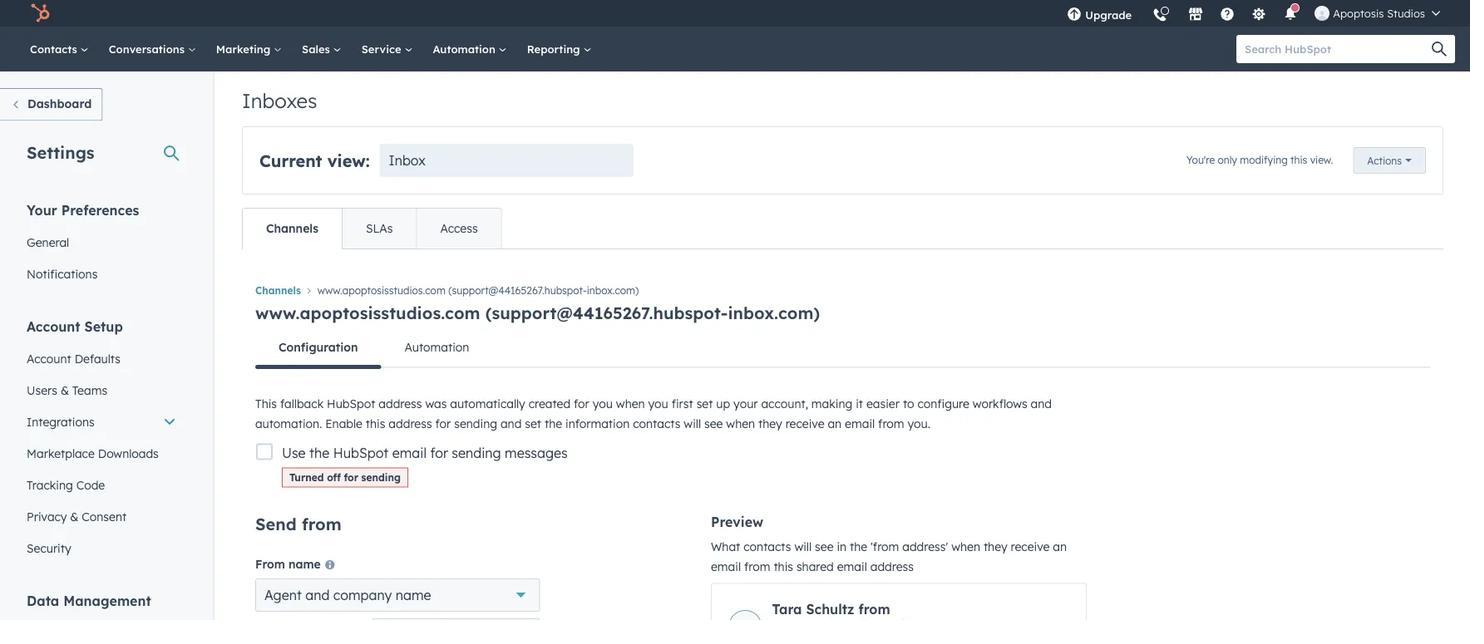 Task type: vqa. For each thing, say whether or not it's contained in the screenshot.
Tasks's caret image
no



Task type: locate. For each thing, give the bounding box(es) containing it.
email
[[845, 416, 875, 431], [392, 444, 427, 461], [711, 559, 741, 574], [837, 559, 867, 574]]

1 account from the top
[[27, 318, 80, 335]]

current
[[259, 150, 322, 171]]

1 vertical spatial www.apoptosisstudios.com
[[255, 303, 480, 323]]

1 horizontal spatial this
[[774, 559, 793, 574]]

dashboard link
[[0, 88, 103, 121]]

1 vertical spatial contacts
[[744, 539, 791, 554]]

1 horizontal spatial name
[[396, 587, 431, 604]]

hubspot up turned off for sending
[[333, 444, 389, 461]]

users & teams
[[27, 383, 107, 398]]

1 vertical spatial when
[[726, 416, 755, 431]]

hubspot up enable
[[327, 396, 375, 411]]

this left view.
[[1291, 154, 1308, 166]]

this
[[1291, 154, 1308, 166], [366, 416, 385, 431], [774, 559, 793, 574]]

1 horizontal spatial when
[[726, 416, 755, 431]]

channels up the 'channels' button
[[266, 221, 318, 236]]

reporting link
[[517, 27, 602, 72]]

privacy & consent
[[27, 509, 127, 524]]

and right agent
[[305, 587, 330, 604]]

they inside what contacts will see in the 'from address' when they receive an email from this shared email address
[[984, 539, 1008, 554]]

1 horizontal spatial the
[[545, 416, 562, 431]]

& right privacy at the left of page
[[70, 509, 78, 524]]

1 vertical spatial this
[[366, 416, 385, 431]]

see left in
[[815, 539, 834, 554]]

1 vertical spatial see
[[815, 539, 834, 554]]

receive
[[786, 416, 825, 431], [1011, 539, 1050, 554]]

contacts down first
[[633, 416, 681, 431]]

name right company
[[396, 587, 431, 604]]

notifications
[[27, 267, 98, 281]]

1 horizontal spatial see
[[815, 539, 834, 554]]

settings link
[[1242, 0, 1277, 27]]

the right use
[[309, 444, 330, 461]]

navigation
[[255, 279, 1431, 301], [255, 327, 1431, 369]]

when right address'
[[952, 539, 981, 554]]

1 vertical spatial receive
[[1011, 539, 1050, 554]]

(support@44165267.hubspot-
[[448, 284, 587, 297], [486, 303, 728, 323]]

0 horizontal spatial the
[[309, 444, 330, 461]]

only
[[1218, 154, 1238, 166]]

the inside this fallback hubspot address was automatically created for you when you first set up your account, making it easier to configure workflows and automation. enable this address for sending and set the information contacts will see when they receive an email from you.
[[545, 416, 562, 431]]

will up shared
[[795, 539, 812, 554]]

account up the account defaults
[[27, 318, 80, 335]]

1 navigation from the top
[[255, 279, 1431, 301]]

1 vertical spatial automation
[[405, 340, 469, 354]]

0 vertical spatial navigation
[[255, 279, 1431, 301]]

you left first
[[648, 396, 669, 411]]

1 horizontal spatial &
[[70, 509, 78, 524]]

www.apoptosisstudios.com down slas link
[[318, 284, 446, 297]]

account setup element
[[17, 317, 186, 564]]

0 vertical spatial an
[[828, 416, 842, 431]]

navigation containing channels
[[255, 279, 1431, 301]]

tab list containing channels
[[242, 208, 502, 250]]

0 vertical spatial they
[[759, 416, 782, 431]]

they
[[759, 416, 782, 431], [984, 539, 1008, 554]]

1 vertical spatial address
[[389, 416, 432, 431]]

and
[[1031, 396, 1052, 411], [501, 416, 522, 431], [305, 587, 330, 604]]

was
[[425, 396, 447, 411]]

settings image
[[1252, 7, 1267, 22]]

1 horizontal spatial will
[[795, 539, 812, 554]]

agent and company name button
[[255, 579, 540, 612]]

1 vertical spatial the
[[309, 444, 330, 461]]

send
[[255, 513, 297, 534]]

from down easier
[[878, 416, 905, 431]]

none text field inside tab panel
[[372, 619, 540, 620]]

when down your
[[726, 416, 755, 431]]

'from
[[871, 539, 899, 554]]

www.apoptosisstudios.com down what contacts will see in the 'from address' when they receive an email from this shared email address
[[772, 617, 952, 620]]

automation inside 'button'
[[405, 340, 469, 354]]

automation right service link
[[433, 42, 499, 56]]

the
[[545, 416, 562, 431], [309, 444, 330, 461], [850, 539, 868, 554]]

1 vertical spatial navigation
[[255, 327, 1431, 369]]

address down was
[[389, 416, 432, 431]]

from right schultz
[[859, 601, 891, 617]]

address
[[379, 396, 422, 411], [389, 416, 432, 431], [871, 559, 914, 574]]

automation up was
[[405, 340, 469, 354]]

1 vertical spatial an
[[1053, 539, 1067, 554]]

will inside this fallback hubspot address was automatically created for you when you first set up your account, making it easier to configure workflows and automation. enable this address for sending and set the information contacts will see when they receive an email from you.
[[684, 416, 701, 431]]

0 horizontal spatial and
[[305, 587, 330, 604]]

2 vertical spatial and
[[305, 587, 330, 604]]

1 vertical spatial &
[[70, 509, 78, 524]]

0 vertical spatial see
[[704, 416, 723, 431]]

you.
[[908, 416, 931, 431]]

0 vertical spatial account
[[27, 318, 80, 335]]

2 vertical spatial when
[[952, 539, 981, 554]]

apoptosis studios
[[1333, 6, 1426, 20]]

contacts down the preview
[[744, 539, 791, 554]]

notifications button
[[1277, 0, 1305, 27]]

marketing
[[216, 42, 274, 56]]

hubspot
[[327, 396, 375, 411], [333, 444, 389, 461]]

0 horizontal spatial inbox.com)
[[587, 284, 639, 297]]

easier
[[867, 396, 900, 411]]

company
[[333, 587, 392, 604]]

1 horizontal spatial set
[[697, 396, 713, 411]]

1 vertical spatial will
[[795, 539, 812, 554]]

2 horizontal spatial when
[[952, 539, 981, 554]]

apoptosis
[[1333, 6, 1384, 20]]

automation
[[433, 42, 499, 56], [405, 340, 469, 354]]

channels
[[266, 221, 318, 236], [255, 284, 301, 297]]

address left was
[[379, 396, 422, 411]]

contacts inside what contacts will see in the 'from address' when they receive an email from this shared email address
[[744, 539, 791, 554]]

and right workflows
[[1031, 396, 1052, 411]]

0 vertical spatial this
[[1291, 154, 1308, 166]]

2 horizontal spatial the
[[850, 539, 868, 554]]

0 vertical spatial &
[[61, 383, 69, 398]]

what
[[711, 539, 740, 554]]

hubspot link
[[20, 3, 62, 23]]

they down "account,"
[[759, 416, 782, 431]]

1 vertical spatial name
[[396, 587, 431, 604]]

0 horizontal spatial contacts
[[633, 416, 681, 431]]

0 horizontal spatial &
[[61, 383, 69, 398]]

from
[[255, 557, 285, 571]]

channels for the 'channels' button
[[255, 284, 301, 297]]

0 horizontal spatial an
[[828, 416, 842, 431]]

0 vertical spatial will
[[684, 416, 701, 431]]

the down created
[[545, 416, 562, 431]]

schultz
[[806, 601, 855, 617]]

1 horizontal spatial you
[[648, 396, 669, 411]]

& inside 'link'
[[70, 509, 78, 524]]

agent
[[264, 587, 302, 604]]

marketing link
[[206, 27, 292, 72]]

www.apoptosisstudios.com
[[318, 284, 446, 297], [255, 303, 480, 323], [772, 617, 952, 620]]

2 navigation from the top
[[255, 327, 1431, 369]]

1 horizontal spatial inbox.com)
[[728, 303, 820, 323]]

name inside popup button
[[396, 587, 431, 604]]

menu containing apoptosis studios
[[1057, 0, 1451, 33]]

2 account from the top
[[27, 351, 71, 366]]

channels down channels link
[[255, 284, 301, 297]]

inbox button
[[380, 144, 634, 177]]

notifications image
[[1284, 7, 1299, 22]]

this right enable
[[366, 416, 385, 431]]

email down the it
[[845, 416, 875, 431]]

account up the users
[[27, 351, 71, 366]]

account for account defaults
[[27, 351, 71, 366]]

making
[[812, 396, 853, 411]]

2 horizontal spatial this
[[1291, 154, 1308, 166]]

account defaults
[[27, 351, 121, 366]]

0 horizontal spatial receive
[[786, 416, 825, 431]]

0 vertical spatial inbox.com)
[[587, 284, 639, 297]]

see down up
[[704, 416, 723, 431]]

0 horizontal spatial this
[[366, 416, 385, 431]]

they inside this fallback hubspot address was automatically created for you when you first set up your account, making it easier to configure workflows and automation. enable this address for sending and set the information contacts will see when they receive an email from you.
[[759, 416, 782, 431]]

tara schultz from www.apoptosisstudios.com
[[772, 601, 952, 620]]

you up information
[[593, 396, 613, 411]]

2 vertical spatial address
[[871, 559, 914, 574]]

will inside what contacts will see in the 'from address' when they receive an email from this shared email address
[[795, 539, 812, 554]]

1 vertical spatial (support@44165267.hubspot-
[[486, 303, 728, 323]]

from
[[878, 416, 905, 431], [302, 513, 342, 534], [744, 559, 771, 574], [859, 601, 891, 617]]

will down first
[[684, 416, 701, 431]]

0 vertical spatial hubspot
[[327, 396, 375, 411]]

2 vertical spatial the
[[850, 539, 868, 554]]

integrations button
[[17, 406, 186, 438]]

you
[[593, 396, 613, 411], [648, 396, 669, 411]]

1 you from the left
[[593, 396, 613, 411]]

see inside what contacts will see in the 'from address' when they receive an email from this shared email address
[[815, 539, 834, 554]]

1 vertical spatial channels
[[255, 284, 301, 297]]

tab list
[[242, 208, 502, 250]]

& for users
[[61, 383, 69, 398]]

search button
[[1424, 35, 1456, 63]]

your preferences element
[[17, 201, 186, 290]]

0 vertical spatial channels
[[266, 221, 318, 236]]

0 horizontal spatial will
[[684, 416, 701, 431]]

navigation containing configuration
[[255, 327, 1431, 369]]

2 vertical spatial this
[[774, 559, 793, 574]]

see inside this fallback hubspot address was automatically created for you when you first set up your account, making it easier to configure workflows and automation. enable this address for sending and set the information contacts will see when they receive an email from you.
[[704, 416, 723, 431]]

up
[[716, 396, 730, 411]]

www.apoptosisstudios.com up configuration
[[255, 303, 480, 323]]

0 horizontal spatial you
[[593, 396, 613, 411]]

upgrade image
[[1067, 7, 1082, 22]]

1 horizontal spatial contacts
[[744, 539, 791, 554]]

sending inside this fallback hubspot address was automatically created for you when you first set up your account, making it easier to configure workflows and automation. enable this address for sending and set the information contacts will see when they receive an email from you.
[[454, 416, 497, 431]]

channels for channels link
[[266, 221, 318, 236]]

0 vertical spatial receive
[[786, 416, 825, 431]]

set left up
[[697, 396, 713, 411]]

use the hubspot email for sending messages
[[282, 444, 568, 461]]

in
[[837, 539, 847, 554]]

1 horizontal spatial receive
[[1011, 539, 1050, 554]]

0 vertical spatial when
[[616, 396, 645, 411]]

dashboard
[[27, 96, 92, 111]]

1 horizontal spatial and
[[501, 416, 522, 431]]

modifying
[[1240, 154, 1288, 166]]

channels button
[[255, 281, 301, 301]]

1 vertical spatial account
[[27, 351, 71, 366]]

0 horizontal spatial when
[[616, 396, 645, 411]]

1 horizontal spatial they
[[984, 539, 1008, 554]]

preferences
[[61, 202, 139, 218]]

menu
[[1057, 0, 1451, 33]]

code
[[76, 478, 105, 492]]

turned
[[289, 471, 324, 484]]

when up information
[[616, 396, 645, 411]]

marketplace downloads
[[27, 446, 159, 461]]

None text field
[[372, 619, 540, 620]]

slas
[[366, 221, 393, 236]]

channels link
[[243, 209, 342, 249]]

0 horizontal spatial they
[[759, 416, 782, 431]]

marketplace
[[27, 446, 95, 461]]

access
[[440, 221, 478, 236]]

1 vertical spatial sending
[[452, 444, 501, 461]]

2 horizontal spatial and
[[1031, 396, 1052, 411]]

0 vertical spatial contacts
[[633, 416, 681, 431]]

1 vertical spatial they
[[984, 539, 1008, 554]]

from inside this fallback hubspot address was automatically created for you when you first set up your account, making it easier to configure workflows and automation. enable this address for sending and set the information contacts will see when they receive an email from you.
[[878, 416, 905, 431]]

the right in
[[850, 539, 868, 554]]

they right address'
[[984, 539, 1008, 554]]

1 vertical spatial hubspot
[[333, 444, 389, 461]]

0 horizontal spatial see
[[704, 416, 723, 431]]

0 vertical spatial the
[[545, 416, 562, 431]]

this left shared
[[774, 559, 793, 574]]

0 vertical spatial sending
[[454, 416, 497, 431]]

from down the preview
[[744, 559, 771, 574]]

set down created
[[525, 416, 541, 431]]

search image
[[1432, 42, 1447, 57]]

tab panel
[[242, 249, 1444, 620]]

receive inside what contacts will see in the 'from address' when they receive an email from this shared email address
[[1011, 539, 1050, 554]]

0 vertical spatial www.apoptosisstudios.com (support@44165267.hubspot-inbox.com)
[[318, 284, 639, 297]]

conversations link
[[99, 27, 206, 72]]

0 vertical spatial and
[[1031, 396, 1052, 411]]

you're only modifying this view.
[[1187, 154, 1334, 166]]

1 vertical spatial www.apoptosisstudios.com (support@44165267.hubspot-inbox.com)
[[255, 303, 820, 323]]

& right the users
[[61, 383, 69, 398]]

from inside tara schultz from www.apoptosisstudios.com
[[859, 601, 891, 617]]

management
[[63, 593, 151, 609]]

settings
[[27, 142, 94, 163]]

hubspot for the
[[333, 444, 389, 461]]

tara schultz image
[[1315, 6, 1330, 21]]

0 horizontal spatial name
[[289, 557, 321, 571]]

2 you from the left
[[648, 396, 669, 411]]

and down automatically
[[501, 416, 522, 431]]

1 vertical spatial set
[[525, 416, 541, 431]]

preview
[[711, 513, 764, 530]]

name right from
[[289, 557, 321, 571]]

enable
[[325, 416, 363, 431]]

hubspot inside this fallback hubspot address was automatically created for you when you first set up your account, making it easier to configure workflows and automation. enable this address for sending and set the information contacts will see when they receive an email from you.
[[327, 396, 375, 411]]

1 horizontal spatial an
[[1053, 539, 1067, 554]]

marketplaces image
[[1189, 7, 1204, 22]]

from right send
[[302, 513, 342, 534]]

0 vertical spatial (support@44165267.hubspot-
[[448, 284, 587, 297]]

address down ''from'
[[871, 559, 914, 574]]

inboxes
[[242, 88, 317, 113]]

when
[[616, 396, 645, 411], [726, 416, 755, 431], [952, 539, 981, 554]]

set
[[697, 396, 713, 411], [525, 416, 541, 431]]

0 vertical spatial www.apoptosisstudios.com
[[318, 284, 446, 297]]

an
[[828, 416, 842, 431], [1053, 539, 1067, 554]]

what contacts will see in the 'from address' when they receive an email from this shared email address
[[711, 539, 1067, 574]]



Task type: describe. For each thing, give the bounding box(es) containing it.
email inside this fallback hubspot address was automatically created for you when you first set up your account, making it easier to configure workflows and automation. enable this address for sending and set the information contacts will see when they receive an email from you.
[[845, 416, 875, 431]]

1 vertical spatial inbox.com)
[[728, 303, 820, 323]]

automation link
[[423, 27, 517, 72]]

you're
[[1187, 154, 1215, 166]]

help image
[[1220, 7, 1235, 22]]

it
[[856, 396, 863, 411]]

privacy
[[27, 509, 67, 524]]

data
[[27, 593, 59, 609]]

actions button
[[1354, 147, 1426, 174]]

notifications link
[[17, 258, 186, 290]]

created
[[529, 396, 571, 411]]

email down what
[[711, 559, 741, 574]]

www.apoptosisstudios.com inside 'navigation'
[[318, 284, 446, 297]]

0 vertical spatial address
[[379, 396, 422, 411]]

data management
[[27, 593, 151, 609]]

upgrade
[[1086, 8, 1132, 22]]

hubspot for fallback
[[327, 396, 375, 411]]

agent and company name
[[264, 587, 431, 604]]

reporting
[[527, 42, 583, 56]]

configuration
[[279, 340, 358, 354]]

account setup
[[27, 318, 123, 335]]

contacts link
[[20, 27, 99, 72]]

consent
[[82, 509, 127, 524]]

teams
[[72, 383, 107, 398]]

tracking code link
[[17, 470, 186, 501]]

actions
[[1368, 154, 1402, 167]]

this inside what contacts will see in the 'from address' when they receive an email from this shared email address
[[774, 559, 793, 574]]

send from
[[255, 513, 342, 534]]

shared
[[797, 559, 834, 574]]

when inside what contacts will see in the 'from address' when they receive an email from this shared email address
[[952, 539, 981, 554]]

fallback
[[280, 396, 324, 411]]

configuration button
[[255, 327, 381, 369]]

defaults
[[75, 351, 121, 366]]

tab panel containing www.apoptosisstudios.com (support@44165267.hubspot-inbox.com)
[[242, 249, 1444, 620]]

sales
[[302, 42, 333, 56]]

from name
[[255, 557, 321, 571]]

automation button
[[381, 327, 493, 367]]

2 vertical spatial www.apoptosisstudios.com
[[772, 617, 952, 620]]

address'
[[903, 539, 948, 554]]

service
[[362, 42, 405, 56]]

from inside what contacts will see in the 'from address' when they receive an email from this shared email address
[[744, 559, 771, 574]]

setup
[[84, 318, 123, 335]]

an inside what contacts will see in the 'from address' when they receive an email from this shared email address
[[1053, 539, 1067, 554]]

receive inside this fallback hubspot address was automatically created for you when you first set up your account, making it easier to configure workflows and automation. enable this address for sending and set the information contacts will see when they receive an email from you.
[[786, 416, 825, 431]]

marketplace downloads link
[[17, 438, 186, 470]]

contacts inside this fallback hubspot address was automatically created for you when you first set up your account, making it easier to configure workflows and automation. enable this address for sending and set the information contacts will see when they receive an email from you.
[[633, 416, 681, 431]]

inbox
[[389, 152, 426, 169]]

this
[[255, 396, 277, 411]]

first
[[672, 396, 693, 411]]

view.
[[1311, 154, 1334, 166]]

tracking
[[27, 478, 73, 492]]

your
[[27, 202, 57, 218]]

automation.
[[255, 416, 322, 431]]

hubspot image
[[30, 3, 50, 23]]

general
[[27, 235, 69, 250]]

account for account setup
[[27, 318, 80, 335]]

access link
[[416, 209, 501, 249]]

information
[[566, 416, 630, 431]]

calling icon image
[[1153, 8, 1168, 23]]

and inside popup button
[[305, 587, 330, 604]]

address inside what contacts will see in the 'from address' when they receive an email from this shared email address
[[871, 559, 914, 574]]

2 vertical spatial sending
[[361, 471, 401, 484]]

an inside this fallback hubspot address was automatically created for you when you first set up your account, making it easier to configure workflows and automation. enable this address for sending and set the information contacts will see when they receive an email from you.
[[828, 416, 842, 431]]

users & teams link
[[17, 375, 186, 406]]

to
[[903, 396, 914, 411]]

marketplaces button
[[1179, 0, 1214, 27]]

email down in
[[837, 559, 867, 574]]

security
[[27, 541, 71, 556]]

integrations
[[27, 415, 95, 429]]

sales link
[[292, 27, 352, 72]]

tracking code
[[27, 478, 105, 492]]

messages
[[505, 444, 568, 461]]

0 vertical spatial automation
[[433, 42, 499, 56]]

this fallback hubspot address was automatically created for you when you first set up your account, making it easier to configure workflows and automation. enable this address for sending and set the information contacts will see when they receive an email from you.
[[255, 396, 1052, 431]]

slas link
[[342, 209, 416, 249]]

1 vertical spatial and
[[501, 416, 522, 431]]

off
[[327, 471, 341, 484]]

0 vertical spatial name
[[289, 557, 321, 571]]

workflows
[[973, 396, 1028, 411]]

account,
[[761, 396, 808, 411]]

privacy & consent link
[[17, 501, 186, 533]]

automatically
[[450, 396, 525, 411]]

the inside what contacts will see in the 'from address' when they receive an email from this shared email address
[[850, 539, 868, 554]]

turned off for sending
[[289, 471, 401, 484]]

configure
[[918, 396, 970, 411]]

general link
[[17, 227, 186, 258]]

apoptosis studios button
[[1305, 0, 1451, 27]]

users
[[27, 383, 57, 398]]

0 vertical spatial set
[[697, 396, 713, 411]]

& for privacy
[[70, 509, 78, 524]]

downloads
[[98, 446, 159, 461]]

this inside this fallback hubspot address was automatically created for you when you first set up your account, making it easier to configure workflows and automation. enable this address for sending and set the information contacts will see when they receive an email from you.
[[366, 416, 385, 431]]

email down was
[[392, 444, 427, 461]]

your preferences
[[27, 202, 139, 218]]

use
[[282, 444, 306, 461]]

studios
[[1387, 6, 1426, 20]]

0 horizontal spatial set
[[525, 416, 541, 431]]

account defaults link
[[17, 343, 186, 375]]

current view:
[[259, 150, 370, 171]]

Search HubSpot search field
[[1237, 35, 1441, 63]]



